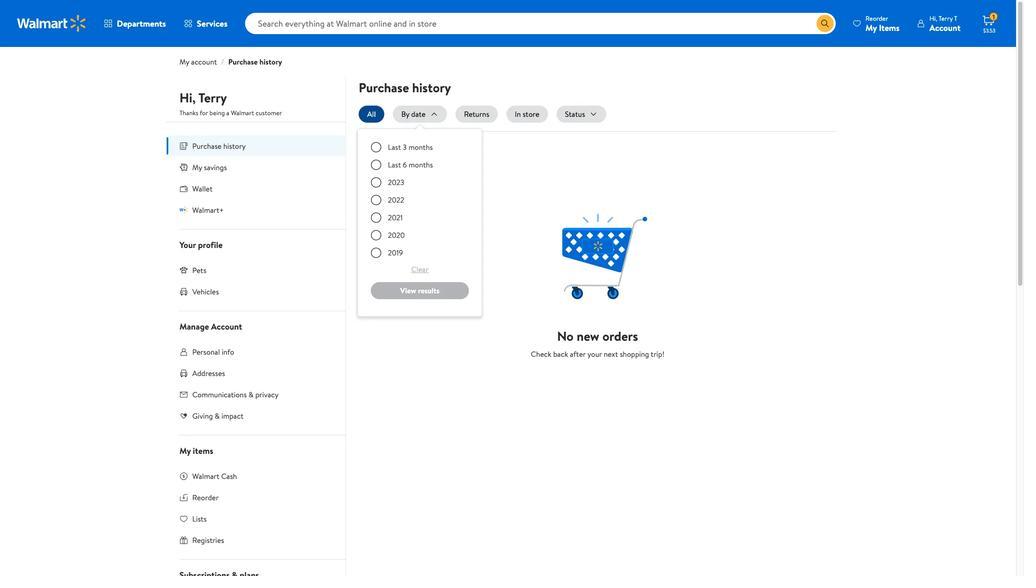 Task type: vqa. For each thing, say whether or not it's contained in the screenshot.
the bottommost Juice
no



Task type: locate. For each thing, give the bounding box(es) containing it.
terry for account
[[939, 14, 953, 23]]

months right 3
[[409, 142, 433, 152]]

reorder right the search icon
[[866, 14, 889, 23]]

icon image inside my savings link
[[180, 163, 188, 171]]

account
[[930, 22, 961, 33], [211, 320, 242, 332]]

reorder for reorder
[[192, 492, 219, 503]]

hi, inside hi, terry thanks for being a walmart customer
[[180, 89, 196, 107]]

giving & impact link
[[167, 405, 346, 427]]

2 horizontal spatial purchase
[[359, 78, 409, 96]]

my for my account / purchase history
[[180, 57, 189, 67]]

1 horizontal spatial hi,
[[930, 14, 938, 23]]

0 vertical spatial walmart
[[231, 108, 254, 117]]

view
[[400, 285, 416, 296]]

my
[[866, 22, 877, 33], [180, 57, 189, 67], [192, 162, 202, 172], [180, 445, 191, 457]]

0 vertical spatial &
[[249, 389, 254, 400]]

reorder my items
[[866, 14, 900, 33]]

& left privacy
[[249, 389, 254, 400]]

1 horizontal spatial purchase history
[[359, 78, 451, 96]]

account left "$3.53"
[[930, 22, 961, 33]]

reorder up lists
[[192, 492, 219, 503]]

1 horizontal spatial reorder
[[866, 14, 889, 23]]

1 vertical spatial purchase
[[359, 78, 409, 96]]

/
[[221, 57, 224, 67]]

0 horizontal spatial history
[[223, 141, 246, 151]]

purchase right /
[[228, 57, 258, 67]]

history right /
[[260, 57, 282, 67]]

Walmart Site-Wide search field
[[245, 13, 836, 34]]

t
[[955, 14, 958, 23]]

clear button
[[371, 261, 469, 278]]

& for giving
[[215, 411, 220, 421]]

no
[[557, 327, 574, 345]]

hi, up thanks
[[180, 89, 196, 107]]

last left 6
[[388, 160, 401, 170]]

reorder inside reorder my items
[[866, 14, 889, 23]]

Last 6 months radio
[[371, 160, 382, 170]]

personal
[[192, 347, 220, 357]]

my left account at the left of page
[[180, 57, 189, 67]]

1 vertical spatial &
[[215, 411, 220, 421]]

walmart right a
[[231, 108, 254, 117]]

history
[[260, 57, 282, 67], [412, 78, 451, 96], [223, 141, 246, 151]]

0 vertical spatial hi,
[[930, 14, 938, 23]]

2 icon image from the top
[[180, 206, 188, 214]]

last
[[388, 142, 401, 152], [388, 160, 401, 170]]

walmart left "cash"
[[192, 471, 219, 481]]

0 vertical spatial history
[[260, 57, 282, 67]]

for
[[200, 108, 208, 117]]

vehicles link
[[167, 281, 346, 302]]

last left 3
[[388, 142, 401, 152]]

1 vertical spatial hi,
[[180, 89, 196, 107]]

all
[[367, 109, 376, 119]]

your profile
[[180, 239, 223, 251]]

0 horizontal spatial hi,
[[180, 89, 196, 107]]

purchase history link down customer
[[167, 135, 346, 157]]

icon image inside pets link
[[180, 266, 188, 274]]

2 last from the top
[[388, 160, 401, 170]]

icon image left my savings
[[180, 163, 188, 171]]

2 horizontal spatial history
[[412, 78, 451, 96]]

0 vertical spatial last
[[388, 142, 401, 152]]

last for last 3 months
[[388, 142, 401, 152]]

1 vertical spatial walmart
[[192, 471, 219, 481]]

last 3 months
[[388, 142, 433, 152]]

hi, terry thanks for being a walmart customer
[[180, 89, 282, 117]]

history up savings
[[223, 141, 246, 151]]

communications & privacy
[[192, 389, 279, 400]]

2 vertical spatial icon image
[[180, 266, 188, 274]]

my account link
[[180, 57, 217, 67]]

reorder for reorder my items
[[866, 14, 889, 23]]

3 icon image from the top
[[180, 266, 188, 274]]

personal info link
[[167, 341, 346, 363]]

orders
[[603, 327, 639, 345]]

1 icon image from the top
[[180, 163, 188, 171]]

my left savings
[[192, 162, 202, 172]]

1 last from the top
[[388, 142, 401, 152]]

customer
[[256, 108, 282, 117]]

hi, for thanks for being a walmart customer
[[180, 89, 196, 107]]

my left items
[[866, 22, 877, 33]]

purchase history up savings
[[192, 141, 246, 151]]

icon image left pets
[[180, 266, 188, 274]]

purchase history link
[[228, 57, 282, 67], [167, 135, 346, 157]]

wallet link
[[167, 178, 346, 199]]

0 vertical spatial purchase history link
[[228, 57, 282, 67]]

&
[[249, 389, 254, 400], [215, 411, 220, 421]]

my savings link
[[167, 157, 346, 178]]

terry for for
[[199, 89, 227, 107]]

giving & impact
[[192, 411, 244, 421]]

1 horizontal spatial walmart
[[231, 108, 254, 117]]

search icon image
[[821, 19, 830, 28]]

my inside reorder my items
[[866, 22, 877, 33]]

months right 6
[[409, 160, 433, 170]]

1 vertical spatial icon image
[[180, 206, 188, 214]]

hi, left t
[[930, 14, 938, 23]]

0 horizontal spatial account
[[211, 320, 242, 332]]

account up info
[[211, 320, 242, 332]]

1 horizontal spatial terry
[[939, 14, 953, 23]]

walmart inside hi, terry thanks for being a walmart customer
[[231, 108, 254, 117]]

purchase history link right /
[[228, 57, 282, 67]]

cash
[[221, 471, 237, 481]]

status button
[[557, 106, 607, 123]]

giving
[[192, 411, 213, 421]]

6
[[403, 160, 407, 170]]

trip!
[[651, 349, 665, 359]]

hi, for account
[[930, 14, 938, 23]]

1
[[993, 12, 995, 21]]

icon image left walmart+
[[180, 206, 188, 214]]

Search search field
[[245, 13, 836, 34]]

0 vertical spatial months
[[409, 142, 433, 152]]

purchase up my savings
[[192, 141, 222, 151]]

1 vertical spatial history
[[412, 78, 451, 96]]

months
[[409, 142, 433, 152], [409, 160, 433, 170]]

1 horizontal spatial account
[[930, 22, 961, 33]]

0 vertical spatial reorder
[[866, 14, 889, 23]]

1 vertical spatial last
[[388, 160, 401, 170]]

0 horizontal spatial terry
[[199, 89, 227, 107]]

walmart
[[231, 108, 254, 117], [192, 471, 219, 481]]

1 vertical spatial reorder
[[192, 492, 219, 503]]

purchase history up by
[[359, 78, 451, 96]]

1 vertical spatial purchase history
[[192, 141, 246, 151]]

services
[[197, 18, 228, 29]]

purchase up all
[[359, 78, 409, 96]]

view results button
[[371, 282, 469, 299]]

2020
[[388, 230, 405, 240]]

0 vertical spatial icon image
[[180, 163, 188, 171]]

next
[[604, 349, 618, 359]]

list
[[358, 106, 837, 316]]

hi, inside the hi, terry t account
[[930, 14, 938, 23]]

reorder
[[866, 14, 889, 23], [192, 492, 219, 503]]

2021
[[388, 212, 403, 223]]

terry inside the hi, terry t account
[[939, 14, 953, 23]]

0 vertical spatial purchase
[[228, 57, 258, 67]]

hi,
[[930, 14, 938, 23], [180, 89, 196, 107]]

purchase
[[228, 57, 258, 67], [359, 78, 409, 96], [192, 141, 222, 151]]

your
[[588, 349, 602, 359]]

2 vertical spatial purchase
[[192, 141, 222, 151]]

0 horizontal spatial reorder
[[192, 492, 219, 503]]

1 vertical spatial months
[[409, 160, 433, 170]]

2023
[[388, 177, 405, 188]]

1 vertical spatial terry
[[199, 89, 227, 107]]

0 horizontal spatial walmart
[[192, 471, 219, 481]]

terry left t
[[939, 14, 953, 23]]

0 vertical spatial terry
[[939, 14, 953, 23]]

icon image inside walmart+ link
[[180, 206, 188, 214]]

by date button
[[393, 106, 447, 123]]

$3.53
[[984, 27, 996, 34]]

clear
[[411, 264, 429, 275]]

history up by date dropdown button
[[412, 78, 451, 96]]

back
[[553, 349, 568, 359]]

walmart cash
[[192, 471, 237, 481]]

terry
[[939, 14, 953, 23], [199, 89, 227, 107]]

terry inside hi, terry thanks for being a walmart customer
[[199, 89, 227, 107]]

my left the items
[[180, 445, 191, 457]]

in store button
[[507, 106, 548, 123]]

group
[[367, 138, 473, 308]]

0 horizontal spatial &
[[215, 411, 220, 421]]

terry up being
[[199, 89, 227, 107]]

& right giving
[[215, 411, 220, 421]]

purchase history
[[359, 78, 451, 96], [192, 141, 246, 151]]

1 horizontal spatial purchase
[[228, 57, 258, 67]]

icon image
[[180, 163, 188, 171], [180, 206, 188, 214], [180, 266, 188, 274]]

last 6 months
[[388, 160, 433, 170]]

departments button
[[95, 11, 175, 36]]

check
[[531, 349, 552, 359]]

1 horizontal spatial &
[[249, 389, 254, 400]]

profile
[[198, 239, 223, 251]]



Task type: describe. For each thing, give the bounding box(es) containing it.
months for last 3 months
[[409, 142, 433, 152]]

hi, terry link
[[180, 89, 227, 111]]

manage account
[[180, 320, 242, 332]]

pets link
[[167, 260, 346, 281]]

2 vertical spatial history
[[223, 141, 246, 151]]

0 horizontal spatial purchase history
[[192, 141, 246, 151]]

walmart+ link
[[167, 199, 346, 221]]

a
[[226, 108, 229, 117]]

by date
[[402, 109, 426, 119]]

0 vertical spatial purchase history
[[359, 78, 451, 96]]

impact
[[222, 411, 244, 421]]

items
[[879, 22, 900, 33]]

my for my savings
[[192, 162, 202, 172]]

walmart cash link
[[167, 466, 346, 487]]

& for communications
[[249, 389, 254, 400]]

your
[[180, 239, 196, 251]]

icon image for walmart+
[[180, 206, 188, 214]]

shopping
[[620, 349, 649, 359]]

services button
[[175, 11, 237, 36]]

no new orders check back after your next shopping trip!
[[531, 327, 665, 359]]

addresses link
[[167, 363, 346, 384]]

1 horizontal spatial history
[[260, 57, 282, 67]]

communications & privacy link
[[167, 384, 346, 405]]

2019 radio
[[371, 248, 382, 258]]

walmart+
[[192, 205, 224, 215]]

vehicles
[[192, 286, 219, 297]]

returns
[[464, 109, 490, 119]]

personal info
[[192, 347, 234, 357]]

2022
[[388, 195, 405, 205]]

lists
[[192, 514, 207, 524]]

all button
[[359, 106, 385, 123]]

group containing last 3 months
[[367, 138, 473, 308]]

status
[[565, 109, 585, 119]]

my for my items
[[180, 445, 191, 457]]

1 vertical spatial account
[[211, 320, 242, 332]]

savings
[[204, 162, 227, 172]]

new
[[577, 327, 600, 345]]

info
[[222, 347, 234, 357]]

wallet
[[192, 183, 213, 194]]

icon image for my savings
[[180, 163, 188, 171]]

privacy
[[255, 389, 279, 400]]

in store
[[515, 109, 540, 119]]

list containing all
[[358, 106, 837, 316]]

by
[[402, 109, 410, 119]]

3
[[403, 142, 407, 152]]

being
[[210, 108, 225, 117]]

items
[[193, 445, 213, 457]]

account
[[191, 57, 217, 67]]

communications
[[192, 389, 247, 400]]

0 vertical spatial account
[[930, 22, 961, 33]]

my savings
[[192, 162, 227, 172]]

thanks
[[180, 108, 198, 117]]

store
[[523, 109, 540, 119]]

months for last 6 months
[[409, 160, 433, 170]]

my account / purchase history
[[180, 57, 282, 67]]

returns button
[[456, 106, 498, 123]]

registries link
[[167, 530, 346, 551]]

in
[[515, 109, 521, 119]]

last for last 6 months
[[388, 160, 401, 170]]

icon image for pets
[[180, 266, 188, 274]]

2021 radio
[[371, 212, 382, 223]]

date
[[411, 109, 426, 119]]

reorder link
[[167, 487, 346, 508]]

view results
[[400, 285, 440, 296]]

my items
[[180, 445, 213, 457]]

addresses
[[192, 368, 225, 378]]

2022 radio
[[371, 195, 382, 205]]

manage
[[180, 320, 209, 332]]

lists link
[[167, 508, 346, 530]]

0 horizontal spatial purchase
[[192, 141, 222, 151]]

2023 radio
[[371, 177, 382, 188]]

2020 radio
[[371, 230, 382, 241]]

walmart image
[[17, 15, 86, 32]]

registries
[[192, 535, 224, 545]]

results
[[418, 285, 440, 296]]

pets
[[192, 265, 206, 275]]

2019
[[388, 248, 403, 258]]

1 vertical spatial purchase history link
[[167, 135, 346, 157]]

departments
[[117, 18, 166, 29]]

walmart inside walmart cash link
[[192, 471, 219, 481]]

Last 3 months radio
[[371, 142, 382, 153]]

hi, terry t account
[[930, 14, 961, 33]]

after
[[570, 349, 586, 359]]



